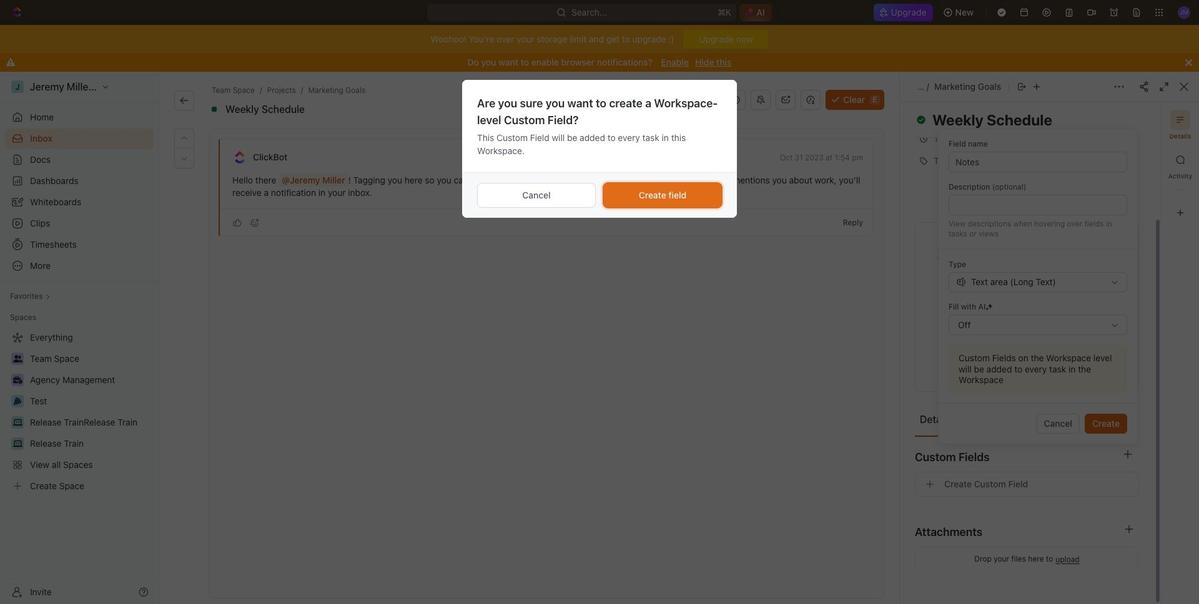 Task type: describe. For each thing, give the bounding box(es) containing it.
Enter name... text field
[[949, 152, 1128, 172]]

sidebar navigation
[[0, 72, 159, 605]]



Task type: locate. For each thing, give the bounding box(es) containing it.
tree inside sidebar navigation
[[5, 328, 154, 497]]

tree
[[5, 328, 154, 497]]

dialog
[[462, 80, 737, 218]]

task sidebar navigation tab list
[[1167, 110, 1195, 223]]

None text field
[[949, 195, 1128, 216]]



Task type: vqa. For each thing, say whether or not it's contained in the screenshot.
the top Add Task button
no



